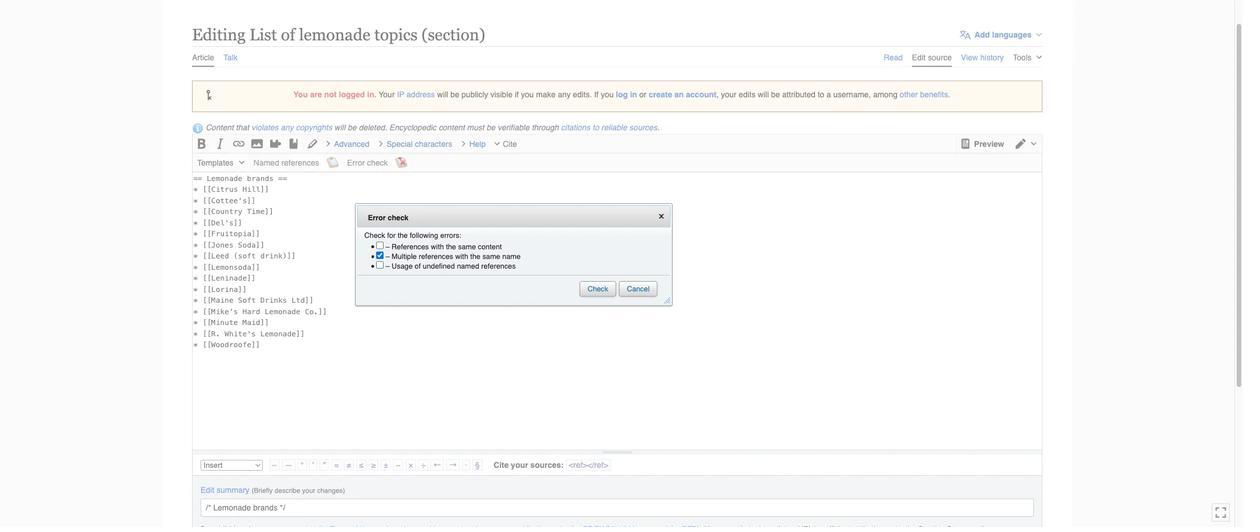 Task type: locate. For each thing, give the bounding box(es) containing it.
0 horizontal spatial edit
[[201, 486, 214, 495]]

1 you from the left
[[521, 90, 534, 99]]

1 horizontal spatial to
[[818, 90, 825, 99]]

1 horizontal spatial any
[[558, 90, 571, 99]]

will right the "copyrights"
[[334, 123, 346, 132]]

error up check for the following errors:
[[368, 213, 386, 222]]

1 horizontal spatial you
[[601, 90, 614, 99]]

0 vertical spatial references
[[282, 158, 319, 167]]

content up named
[[478, 243, 502, 251]]

undefined
[[423, 262, 455, 271]]

0 vertical spatial cite
[[503, 139, 517, 148]]

0 vertical spatial of
[[281, 25, 295, 44]]

≈ link
[[332, 460, 342, 471]]

– left usage
[[386, 262, 390, 271]]

changes)
[[317, 488, 345, 495]]

or
[[640, 90, 647, 99]]

0 horizontal spatial same
[[458, 243, 476, 251]]

1 vertical spatial error
[[368, 213, 386, 222]]

check left cancel button
[[588, 285, 608, 294]]

if
[[515, 90, 519, 99]]

of for undefined
[[415, 262, 421, 271]]

≤ link
[[356, 460, 366, 471]]

1 vertical spatial cite
[[494, 461, 509, 470]]

–
[[386, 243, 390, 251], [386, 252, 390, 261], [386, 262, 390, 271], [272, 461, 277, 470]]

0 horizontal spatial of
[[281, 25, 295, 44]]

your
[[379, 90, 395, 99]]

fullscreen image
[[1215, 508, 1227, 519]]

0 vertical spatial with
[[431, 243, 444, 251]]

name
[[502, 252, 521, 261]]

check inside dialog
[[388, 213, 409, 222]]

· link
[[462, 460, 470, 471]]

≠ link
[[344, 460, 354, 471]]

– inside main content
[[272, 461, 277, 470]]

1 vertical spatial references
[[419, 252, 453, 261]]

view
[[961, 53, 978, 62]]

1 vertical spatial of
[[415, 262, 421, 271]]

edit source
[[912, 53, 952, 62]]

are
[[310, 90, 322, 99]]

with down errors:
[[431, 243, 444, 251]]

0 horizontal spatial check
[[365, 231, 385, 240]]

≠
[[347, 461, 351, 470]]

– left —
[[272, 461, 277, 470]]

– down for
[[386, 243, 390, 251]]

1 vertical spatial .
[[657, 123, 660, 132]]

talk
[[223, 53, 238, 62]]

″
[[322, 461, 327, 470]]

cite down verifiable on the left top of page
[[503, 139, 517, 148]]

of right usage
[[415, 262, 421, 271]]

0 vertical spatial .
[[948, 90, 951, 99]]

error inside main content
[[347, 158, 365, 167]]

. down 'source'
[[948, 90, 951, 99]]

a
[[827, 90, 831, 99]]

None text field
[[201, 499, 1034, 518]]

<ref></ref>
[[569, 461, 608, 470]]

attributed
[[782, 90, 816, 99]]

1 vertical spatial content
[[478, 243, 502, 251]]

references down name
[[481, 262, 516, 271]]

switch editor image
[[1009, 135, 1042, 153]]

2 vertical spatial references
[[481, 262, 516, 271]]

·
[[465, 461, 467, 470]]

cite your sources: <ref></ref>
[[494, 461, 608, 470]]

×
[[409, 461, 413, 470]]

0 vertical spatial check
[[367, 158, 388, 167]]

cite for cite your sources: <ref></ref>
[[494, 461, 509, 470]]

edit for edit source
[[912, 53, 926, 62]]

1 horizontal spatial will
[[437, 90, 448, 99]]

you are not logged in. your ip address will be publicly visible if you make any edits. if you log in or create an account , your edits will be attributed to a username, among other benefits .
[[293, 90, 951, 99]]

add languages
[[975, 30, 1032, 39]]

0 horizontal spatial to
[[593, 123, 599, 132]]

your left sources:
[[511, 461, 528, 470]]

2 vertical spatial your
[[302, 488, 315, 495]]

error inside dialog
[[368, 213, 386, 222]]

check left for
[[365, 231, 385, 240]]

references up the undefined
[[419, 252, 453, 261]]

1 horizontal spatial references
[[419, 252, 453, 261]]

the right for
[[398, 231, 408, 240]]

describe
[[275, 488, 300, 495]]

same left name
[[483, 252, 500, 261]]

read
[[884, 53, 903, 62]]

edit summary link
[[201, 486, 249, 495]]

add
[[975, 30, 990, 39]]

username,
[[833, 90, 871, 99]]

0 vertical spatial check
[[365, 231, 385, 240]]

editing
[[192, 25, 246, 44]]

multiple
[[392, 252, 417, 261]]

view history link
[[961, 46, 1004, 66]]

error check down the "deleted."
[[347, 158, 388, 167]]

to
[[818, 90, 825, 99], [593, 123, 599, 132]]

1 vertical spatial edit
[[201, 486, 214, 495]]

0 horizontal spatial error
[[347, 158, 365, 167]]

1 horizontal spatial error
[[368, 213, 386, 222]]

error check up for
[[368, 213, 409, 222]]

.
[[948, 90, 951, 99], [657, 123, 660, 132]]

≈
[[334, 461, 339, 470]]

None checkbox
[[376, 242, 384, 249], [376, 252, 384, 259], [376, 262, 384, 269], [376, 242, 384, 249], [376, 252, 384, 259], [376, 262, 384, 269]]

0 vertical spatial the
[[398, 231, 408, 240]]

check inside check button
[[588, 285, 608, 294]]

′ link
[[309, 460, 317, 471]]

– left multiple
[[386, 252, 390, 261]]

summary
[[217, 486, 249, 495]]

the up – multiple references with the same name
[[446, 243, 456, 251]]

sources:
[[531, 461, 564, 470]]

edit
[[912, 53, 926, 62], [201, 486, 214, 495]]

§
[[475, 461, 480, 470]]

1 vertical spatial check
[[588, 285, 608, 294]]

list
[[250, 25, 277, 44]]

of right list
[[281, 25, 295, 44]]

cite
[[503, 139, 517, 148], [494, 461, 509, 470]]

1 vertical spatial check
[[388, 213, 409, 222]]

edit left 'source'
[[912, 53, 926, 62]]

tools
[[1013, 53, 1032, 62]]

1 horizontal spatial edit
[[912, 53, 926, 62]]

check down the "deleted."
[[367, 158, 388, 167]]

0 horizontal spatial content
[[439, 123, 465, 132]]

0 vertical spatial error
[[347, 158, 365, 167]]

deleted.
[[359, 123, 387, 132]]

0 vertical spatial any
[[558, 90, 571, 99]]

the up named
[[470, 252, 481, 261]]

citations
[[561, 123, 590, 132]]

edit summary (briefly describe your changes)
[[201, 486, 345, 495]]

check up for
[[388, 213, 409, 222]]

with up named
[[455, 252, 468, 261]]

article link
[[192, 46, 214, 67]]

1 vertical spatial error check
[[368, 213, 409, 222]]

content left must
[[439, 123, 465, 132]]

references inside main content
[[282, 158, 319, 167]]

2 horizontal spatial references
[[481, 262, 516, 271]]

cite for cite
[[503, 139, 517, 148]]

any right violates
[[281, 123, 294, 132]]

error down the "deleted."
[[347, 158, 365, 167]]

1 horizontal spatial check
[[588, 285, 608, 294]]

check
[[367, 158, 388, 167], [388, 213, 409, 222]]

will right the 'address' at top left
[[437, 90, 448, 99]]

benefits
[[920, 90, 948, 99]]

will right edits
[[758, 90, 769, 99]]

preview
[[974, 139, 1005, 148]]

§ link
[[473, 460, 483, 471]]

2 horizontal spatial will
[[758, 90, 769, 99]]

1 vertical spatial your
[[511, 461, 528, 470]]

– usage of undefined named references
[[384, 262, 516, 271]]

other benefits link
[[900, 90, 948, 99]]

main content
[[188, 19, 1050, 528]]

error check inside dialog
[[368, 213, 409, 222]]

other
[[900, 90, 918, 99]]

error
[[347, 158, 365, 167], [368, 213, 386, 222]]

talk link
[[223, 46, 238, 66]]

0 vertical spatial your
[[721, 90, 737, 99]]

edit for edit summary (briefly describe your changes)
[[201, 486, 214, 495]]

0 vertical spatial edit
[[912, 53, 926, 62]]

your right the ,
[[721, 90, 737, 99]]

check
[[365, 231, 385, 240], [588, 285, 608, 294]]

following
[[410, 231, 438, 240]]

cite right §
[[494, 461, 509, 470]]

0 vertical spatial to
[[818, 90, 825, 99]]

0 horizontal spatial you
[[521, 90, 534, 99]]

1 horizontal spatial of
[[415, 262, 421, 271]]

0 horizontal spatial .
[[657, 123, 660, 132]]

same up – multiple references with the same name
[[458, 243, 476, 251]]

of inside error check dialog
[[415, 262, 421, 271]]

cite inside dropdown button
[[503, 139, 517, 148]]

. down 'create'
[[657, 123, 660, 132]]

encyclopedic
[[389, 123, 436, 132]]

2 horizontal spatial your
[[721, 90, 737, 99]]

with
[[431, 243, 444, 251], [455, 252, 468, 261]]

be
[[451, 90, 459, 99], [771, 90, 780, 99], [348, 123, 357, 132], [487, 123, 495, 132]]

1 vertical spatial the
[[446, 243, 456, 251]]

1 horizontal spatial same
[[483, 252, 500, 261]]

0 vertical spatial content
[[439, 123, 465, 132]]

citations to reliable sources link
[[561, 123, 657, 132]]

any left edits.
[[558, 90, 571, 99]]

error check dialog
[[353, 201, 675, 309]]

main content containing editing
[[188, 19, 1050, 528]]

1 horizontal spatial with
[[455, 252, 468, 261]]

of inside main content
[[281, 25, 295, 44]]

usage
[[392, 262, 413, 271]]

edits.
[[573, 90, 592, 99]]

– for – references with the same content
[[386, 243, 390, 251]]

cancel button
[[619, 282, 658, 297]]

content
[[439, 123, 465, 132], [478, 243, 502, 251]]

Wikitext source editor text field
[[193, 172, 1042, 450]]

0 horizontal spatial your
[[302, 488, 315, 495]]

to left 'a'
[[818, 90, 825, 99]]

to left reliable
[[593, 123, 599, 132]]

content inside error check dialog
[[478, 243, 502, 251]]

1 horizontal spatial content
[[478, 243, 502, 251]]

edit left summary
[[201, 486, 214, 495]]

through
[[532, 123, 559, 132]]

2 horizontal spatial the
[[470, 252, 481, 261]]

your right describe
[[302, 488, 315, 495]]

– references with the same content
[[384, 243, 502, 251]]

among
[[873, 90, 898, 99]]

←
[[433, 461, 441, 470]]

0 horizontal spatial references
[[282, 158, 319, 167]]

1 vertical spatial any
[[281, 123, 294, 132]]

copyrights
[[296, 123, 332, 132]]

sources
[[629, 123, 657, 132]]

references right named
[[282, 158, 319, 167]]



Task type: describe. For each thing, give the bounding box(es) containing it.
−
[[396, 461, 401, 470]]

—
[[285, 461, 293, 470]]

1 horizontal spatial the
[[446, 243, 456, 251]]

1 vertical spatial to
[[593, 123, 599, 132]]

you
[[293, 90, 308, 99]]

2 vertical spatial the
[[470, 252, 481, 261]]

check for check
[[588, 285, 608, 294]]

topics
[[374, 25, 418, 44]]

in.
[[367, 90, 377, 99]]

address
[[407, 90, 435, 99]]

0 horizontal spatial with
[[431, 243, 444, 251]]

← link
[[431, 460, 444, 471]]

≥ link
[[368, 460, 379, 471]]

≤
[[359, 461, 363, 470]]

1 vertical spatial same
[[483, 252, 500, 261]]

÷ link
[[418, 460, 428, 471]]

0 vertical spatial same
[[458, 243, 476, 251]]

≥
[[371, 461, 376, 470]]

verifiable
[[498, 123, 530, 132]]

gripsmall diagonal se image
[[663, 296, 671, 304]]

edits
[[739, 90, 756, 99]]

in
[[630, 90, 637, 99]]

logged
[[339, 90, 365, 99]]

be left the "deleted."
[[348, 123, 357, 132]]

× link
[[406, 460, 416, 471]]

– for – multiple references with the same name
[[386, 252, 390, 261]]

°
[[301, 461, 304, 470]]

– for –
[[272, 461, 277, 470]]

check for check for the following errors:
[[365, 231, 385, 240]]

reliable
[[602, 123, 627, 132]]

article
[[192, 53, 214, 62]]

view history
[[961, 53, 1004, 62]]

ip address link
[[397, 90, 435, 99]]

± link
[[381, 460, 391, 471]]

,
[[717, 90, 719, 99]]

not
[[324, 90, 337, 99]]

preview button
[[957, 135, 1009, 153]]

named references
[[254, 158, 319, 167]]

be left publicly
[[451, 90, 459, 99]]

make
[[536, 90, 556, 99]]

content
[[206, 123, 234, 132]]

of for lemonade
[[281, 25, 295, 44]]

account
[[686, 90, 717, 99]]

1 vertical spatial with
[[455, 252, 468, 261]]

violates any copyrights link
[[251, 123, 332, 132]]

0 horizontal spatial the
[[398, 231, 408, 240]]

editing list of lemonade topics (section)
[[192, 25, 486, 44]]

<ref></ref> link
[[566, 460, 611, 471]]

″ link
[[319, 460, 329, 471]]

named
[[457, 262, 479, 271]]

→
[[449, 461, 457, 470]]

check button
[[580, 282, 616, 297]]

±
[[384, 461, 388, 470]]

log in link
[[616, 90, 637, 99]]

be right must
[[487, 123, 495, 132]]

visible
[[491, 90, 513, 99]]

÷
[[421, 461, 426, 470]]

languages
[[992, 30, 1032, 39]]

check inside main content
[[367, 158, 388, 167]]

2 you from the left
[[601, 90, 614, 99]]

0 vertical spatial error check
[[347, 158, 388, 167]]

errors:
[[440, 231, 461, 240]]

1 horizontal spatial your
[[511, 461, 528, 470]]

publicly
[[462, 90, 488, 99]]

0 horizontal spatial will
[[334, 123, 346, 132]]

– for – usage of undefined named references
[[386, 262, 390, 271]]

must
[[467, 123, 484, 132]]

for
[[387, 231, 396, 240]]

your inside edit summary (briefly describe your changes)
[[302, 488, 315, 495]]

cancel
[[627, 285, 650, 294]]

an
[[675, 90, 684, 99]]

log
[[616, 90, 628, 99]]

content inside main content
[[439, 123, 465, 132]]

cite button
[[493, 135, 524, 153]]

0 horizontal spatial any
[[281, 123, 294, 132]]

→ link
[[446, 460, 460, 471]]

check for the following errors:
[[365, 231, 461, 240]]

− link
[[393, 460, 403, 471]]

history
[[981, 53, 1004, 62]]

— link
[[282, 460, 296, 471]]

violates
[[251, 123, 279, 132]]

create
[[649, 90, 672, 99]]

source
[[928, 53, 952, 62]]

named
[[254, 158, 279, 167]]

create an account link
[[649, 90, 717, 99]]

language progressive image
[[960, 29, 971, 40]]

be left attributed
[[771, 90, 780, 99]]

edit source link
[[912, 46, 952, 67]]

references
[[392, 243, 429, 251]]

1 horizontal spatial .
[[948, 90, 951, 99]]

° link
[[298, 460, 307, 471]]

lemonade
[[299, 25, 370, 44]]



Task type: vqa. For each thing, say whether or not it's contained in the screenshot.
'X SMALL' icon
no



